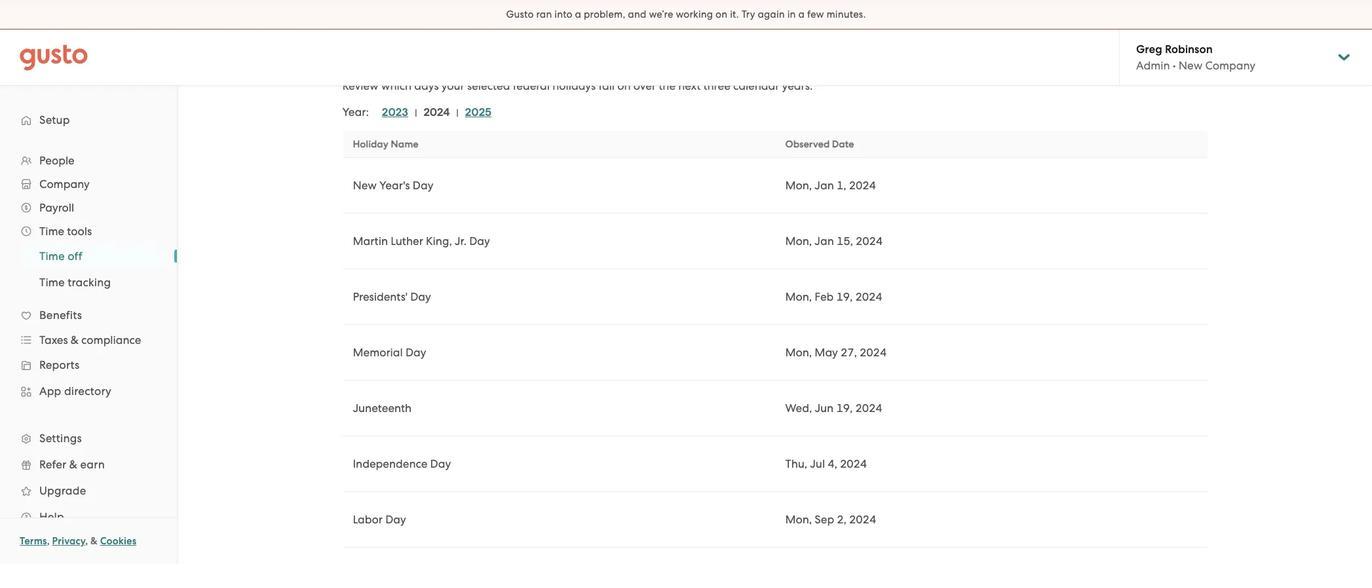 Task type: locate. For each thing, give the bounding box(es) containing it.
1 19, from the top
[[836, 290, 853, 303]]

mon, left feb
[[785, 290, 812, 303]]

mon, for mon, sep 2, 2024
[[785, 513, 812, 526]]

problem,
[[584, 9, 625, 20]]

& inside taxes & compliance dropdown button
[[71, 334, 79, 347]]

on for fall
[[617, 79, 631, 92]]

, down help link
[[85, 535, 88, 547]]

into
[[554, 9, 572, 20]]

day right independence
[[430, 457, 451, 470]]

2024 right feb
[[855, 290, 882, 303]]

0 vertical spatial on
[[716, 9, 727, 20]]

new down robinson
[[1179, 59, 1202, 72]]

payroll
[[39, 201, 74, 214]]

review which days your selected federal holidays fall on over the next three calendar years.
[[342, 79, 813, 92]]

jan left 1,
[[815, 179, 834, 192]]

settings link
[[13, 427, 164, 450]]

1 horizontal spatial new
[[1179, 59, 1202, 72]]

day right labor
[[385, 513, 406, 526]]

a right in
[[798, 9, 805, 20]]

2024 inside list
[[424, 105, 450, 119]]

1 mon, from the top
[[785, 179, 812, 192]]

1 vertical spatial company
[[39, 178, 90, 191]]

2 , from the left
[[85, 535, 88, 547]]

1 vertical spatial 19,
[[836, 402, 853, 415]]

on right fall
[[617, 79, 631, 92]]

0 vertical spatial &
[[71, 334, 79, 347]]

time inside "dropdown button"
[[39, 225, 64, 238]]

jr.
[[455, 235, 466, 248]]

2025 button
[[465, 105, 492, 121]]

home image
[[20, 44, 88, 70]]

3 time from the top
[[39, 276, 65, 289]]

upgrade link
[[13, 479, 164, 503]]

3 mon, from the top
[[785, 290, 812, 303]]

2024 for mon, jan 1, 2024
[[849, 179, 876, 192]]

mon, down observed
[[785, 179, 812, 192]]

&
[[71, 334, 79, 347], [69, 458, 77, 471], [90, 535, 98, 547]]

2024 for mon, sep 2, 2024
[[849, 513, 876, 526]]

19, right feb
[[836, 290, 853, 303]]

setup link
[[13, 108, 164, 132]]

time off link
[[24, 244, 164, 268]]

1 vertical spatial on
[[617, 79, 631, 92]]

mon,
[[785, 179, 812, 192], [785, 235, 812, 248], [785, 290, 812, 303], [785, 346, 812, 359], [785, 513, 812, 526]]

0 vertical spatial new
[[1179, 59, 1202, 72]]

year's
[[379, 179, 410, 192]]

0 vertical spatial time
[[39, 225, 64, 238]]

1 vertical spatial time
[[39, 250, 65, 263]]

app
[[39, 385, 61, 398]]

company
[[1205, 59, 1255, 72], [39, 178, 90, 191]]

tools
[[67, 225, 92, 238]]

, left privacy link
[[47, 535, 50, 547]]

try
[[741, 9, 755, 20]]

2024 right 2,
[[849, 513, 876, 526]]

& inside refer & earn link
[[69, 458, 77, 471]]

minutes.
[[827, 9, 866, 20]]

gusto
[[506, 9, 534, 20]]

mon, for mon, may 27, 2024
[[785, 346, 812, 359]]

review
[[342, 79, 379, 92]]

gusto ran into a problem, and we're working on it. try again in a few minutes.
[[506, 9, 866, 20]]

1 horizontal spatial ,
[[85, 535, 88, 547]]

& left earn
[[69, 458, 77, 471]]

thu, jul 4, 2024
[[785, 457, 867, 470]]

labor day
[[353, 513, 406, 526]]

new
[[1179, 59, 1202, 72], [353, 179, 377, 192]]

next
[[678, 79, 701, 92]]

mon, left "sep"
[[785, 513, 812, 526]]

2,
[[837, 513, 846, 526]]

2024 for mon, feb 19, 2024
[[855, 290, 882, 303]]

5 mon, from the top
[[785, 513, 812, 526]]

0 horizontal spatial new
[[353, 179, 377, 192]]

list
[[369, 105, 498, 121], [0, 149, 177, 530], [0, 243, 177, 295]]

0 vertical spatial 19,
[[836, 290, 853, 303]]

a right into
[[575, 9, 581, 20]]

greg
[[1136, 43, 1162, 56]]

2024 right jun
[[855, 402, 882, 415]]

wed,
[[785, 402, 812, 415]]

selected
[[467, 79, 510, 92]]

19, for feb
[[836, 290, 853, 303]]

& for earn
[[69, 458, 77, 471]]

1 vertical spatial new
[[353, 179, 377, 192]]

privacy
[[52, 535, 85, 547]]

2024 right 27,
[[860, 346, 887, 359]]

2024 for mon, may 27, 2024
[[860, 346, 887, 359]]

terms
[[20, 535, 47, 547]]

jun
[[815, 402, 834, 415]]

day for independence day
[[430, 457, 451, 470]]

refer & earn
[[39, 458, 105, 471]]

1 jan from the top
[[815, 179, 834, 192]]

mon, left 'may'
[[785, 346, 812, 359]]

0 horizontal spatial company
[[39, 178, 90, 191]]

company down robinson
[[1205, 59, 1255, 72]]

three
[[703, 79, 730, 92]]

& left cookies button
[[90, 535, 98, 547]]

company inside "greg robinson admin • new company"
[[1205, 59, 1255, 72]]

2024 for wed, jun 19, 2024
[[855, 402, 882, 415]]

we're
[[649, 9, 673, 20]]

day
[[413, 179, 433, 192], [469, 235, 490, 248], [410, 290, 431, 303], [406, 346, 426, 359], [430, 457, 451, 470], [385, 513, 406, 526]]

1 vertical spatial &
[[69, 458, 77, 471]]

sep
[[815, 513, 834, 526]]

martin
[[353, 235, 388, 248]]

the
[[659, 79, 676, 92]]

a
[[575, 9, 581, 20], [798, 9, 805, 20]]

mon, left 15, at the right of page
[[785, 235, 812, 248]]

2 jan from the top
[[815, 235, 834, 248]]

19, right jun
[[836, 402, 853, 415]]

0 horizontal spatial ,
[[47, 535, 50, 547]]

time down payroll
[[39, 225, 64, 238]]

19,
[[836, 290, 853, 303], [836, 402, 853, 415]]

day for presidents' day
[[410, 290, 431, 303]]

2024 right the 4,
[[840, 457, 867, 470]]

1 , from the left
[[47, 535, 50, 547]]

settings
[[39, 432, 82, 445]]

on left it. at the top
[[716, 9, 727, 20]]

4 mon, from the top
[[785, 346, 812, 359]]

2 time from the top
[[39, 250, 65, 263]]

list containing time off
[[0, 243, 177, 295]]

2024 down the days
[[424, 105, 450, 119]]

2024 right 15, at the right of page
[[856, 235, 883, 248]]

1,
[[837, 179, 846, 192]]

1 horizontal spatial on
[[716, 9, 727, 20]]

2024 for mon, jan 15, 2024
[[856, 235, 883, 248]]

day right "year's"
[[413, 179, 433, 192]]

day right memorial on the left bottom
[[406, 346, 426, 359]]

0 horizontal spatial on
[[617, 79, 631, 92]]

•
[[1173, 59, 1176, 72]]

year:
[[342, 105, 369, 119]]

time off
[[39, 250, 82, 263]]

new left "year's"
[[353, 179, 377, 192]]

taxes & compliance
[[39, 334, 141, 347]]

1 time from the top
[[39, 225, 64, 238]]

day right jr. on the left of page
[[469, 235, 490, 248]]

day right the presidents'
[[410, 290, 431, 303]]

help
[[39, 510, 64, 524]]

0 vertical spatial company
[[1205, 59, 1255, 72]]

company down people
[[39, 178, 90, 191]]

thu,
[[785, 457, 807, 470]]

wed, jun 19, 2024
[[785, 402, 882, 415]]

& right the taxes
[[71, 334, 79, 347]]

time left off at the left of the page
[[39, 250, 65, 263]]

feb
[[815, 290, 834, 303]]

4,
[[828, 457, 837, 470]]

presidents' day
[[353, 290, 431, 303]]

0 horizontal spatial a
[[575, 9, 581, 20]]

calendar
[[733, 79, 779, 92]]

1 horizontal spatial company
[[1205, 59, 1255, 72]]

2 19, from the top
[[836, 402, 853, 415]]

jan for 15,
[[815, 235, 834, 248]]

upgrade
[[39, 484, 86, 497]]

,
[[47, 535, 50, 547], [85, 535, 88, 547]]

refer
[[39, 458, 66, 471]]

2 vertical spatial time
[[39, 276, 65, 289]]

day for labor day
[[385, 513, 406, 526]]

company button
[[13, 172, 164, 196]]

mon, feb 19, 2024
[[785, 290, 882, 303]]

1 horizontal spatial a
[[798, 9, 805, 20]]

on for working
[[716, 9, 727, 20]]

2024 right 1,
[[849, 179, 876, 192]]

time down time off
[[39, 276, 65, 289]]

2023
[[382, 105, 408, 119]]

time tracking
[[39, 276, 111, 289]]

observed date
[[785, 138, 854, 150]]

jan left 15, at the right of page
[[815, 235, 834, 248]]

2 mon, from the top
[[785, 235, 812, 248]]

mon, may 27, 2024
[[785, 346, 887, 359]]

0 vertical spatial jan
[[815, 179, 834, 192]]

1 vertical spatial jan
[[815, 235, 834, 248]]

terms link
[[20, 535, 47, 547]]

time tracking link
[[24, 271, 164, 294]]



Task type: describe. For each thing, give the bounding box(es) containing it.
cookies button
[[100, 533, 136, 549]]

independence day
[[353, 457, 451, 470]]

days
[[414, 79, 439, 92]]

off
[[68, 250, 82, 263]]

benefits
[[39, 309, 82, 322]]

help link
[[13, 505, 164, 529]]

juneteenth
[[353, 402, 412, 415]]

new inside "greg robinson admin • new company"
[[1179, 59, 1202, 72]]

holidays
[[552, 79, 596, 92]]

2024 for thu, jul 4, 2024
[[840, 457, 867, 470]]

memorial
[[353, 346, 403, 359]]

2025
[[465, 105, 492, 119]]

mon, sep 2, 2024
[[785, 513, 876, 526]]

2 vertical spatial &
[[90, 535, 98, 547]]

mon, for mon, jan 1, 2024
[[785, 179, 812, 192]]

people
[[39, 154, 75, 167]]

observed
[[785, 138, 830, 150]]

ran
[[536, 9, 552, 20]]

time tools
[[39, 225, 92, 238]]

over
[[633, 79, 656, 92]]

may
[[815, 346, 838, 359]]

reports
[[39, 358, 80, 372]]

independence
[[353, 457, 427, 470]]

gusto navigation element
[[0, 86, 177, 551]]

19, for jun
[[836, 402, 853, 415]]

luther
[[391, 235, 423, 248]]

presidents'
[[353, 290, 408, 303]]

and
[[628, 9, 646, 20]]

taxes & compliance button
[[13, 328, 164, 352]]

2 a from the left
[[798, 9, 805, 20]]

holiday name
[[353, 138, 418, 150]]

people button
[[13, 149, 164, 172]]

27,
[[841, 346, 857, 359]]

compliance
[[81, 334, 141, 347]]

years.
[[782, 79, 813, 92]]

labor
[[353, 513, 383, 526]]

& for compliance
[[71, 334, 79, 347]]

few
[[807, 9, 824, 20]]

benefits link
[[13, 303, 164, 327]]

memorial day
[[353, 346, 426, 359]]

cookies
[[100, 535, 136, 547]]

name
[[391, 138, 418, 150]]

taxes
[[39, 334, 68, 347]]

payroll button
[[13, 196, 164, 219]]

fall
[[598, 79, 615, 92]]

working
[[676, 9, 713, 20]]

holiday
[[353, 138, 388, 150]]

in
[[787, 9, 796, 20]]

tracking
[[68, 276, 111, 289]]

setup
[[39, 113, 70, 126]]

it.
[[730, 9, 739, 20]]

privacy link
[[52, 535, 85, 547]]

jan for 1,
[[815, 179, 834, 192]]

mon, for mon, jan 15, 2024
[[785, 235, 812, 248]]

mon, jan 1, 2024
[[785, 179, 876, 192]]

terms , privacy , & cookies
[[20, 535, 136, 547]]

reports link
[[13, 353, 164, 377]]

15,
[[837, 235, 853, 248]]

time tools button
[[13, 219, 164, 243]]

app directory
[[39, 385, 111, 398]]

company inside company dropdown button
[[39, 178, 90, 191]]

1 a from the left
[[575, 9, 581, 20]]

mon, for mon, feb 19, 2024
[[785, 290, 812, 303]]

martin luther king, jr. day
[[353, 235, 490, 248]]

mon, jan 15, 2024
[[785, 235, 883, 248]]

time for time tools
[[39, 225, 64, 238]]

directory
[[64, 385, 111, 398]]

admin
[[1136, 59, 1170, 72]]

jul
[[810, 457, 825, 470]]

new year's day
[[353, 179, 433, 192]]

which
[[381, 79, 412, 92]]

list containing 2023
[[369, 105, 498, 121]]

time for time tracking
[[39, 276, 65, 289]]

refer & earn link
[[13, 453, 164, 476]]

day for memorial day
[[406, 346, 426, 359]]

app directory link
[[13, 379, 164, 403]]

greg robinson admin • new company
[[1136, 43, 1255, 72]]

again
[[758, 9, 785, 20]]

time for time off
[[39, 250, 65, 263]]

king,
[[426, 235, 452, 248]]

earn
[[80, 458, 105, 471]]

list containing people
[[0, 149, 177, 530]]



Task type: vqa. For each thing, say whether or not it's contained in the screenshot.
All-in-one with payroll for ease
no



